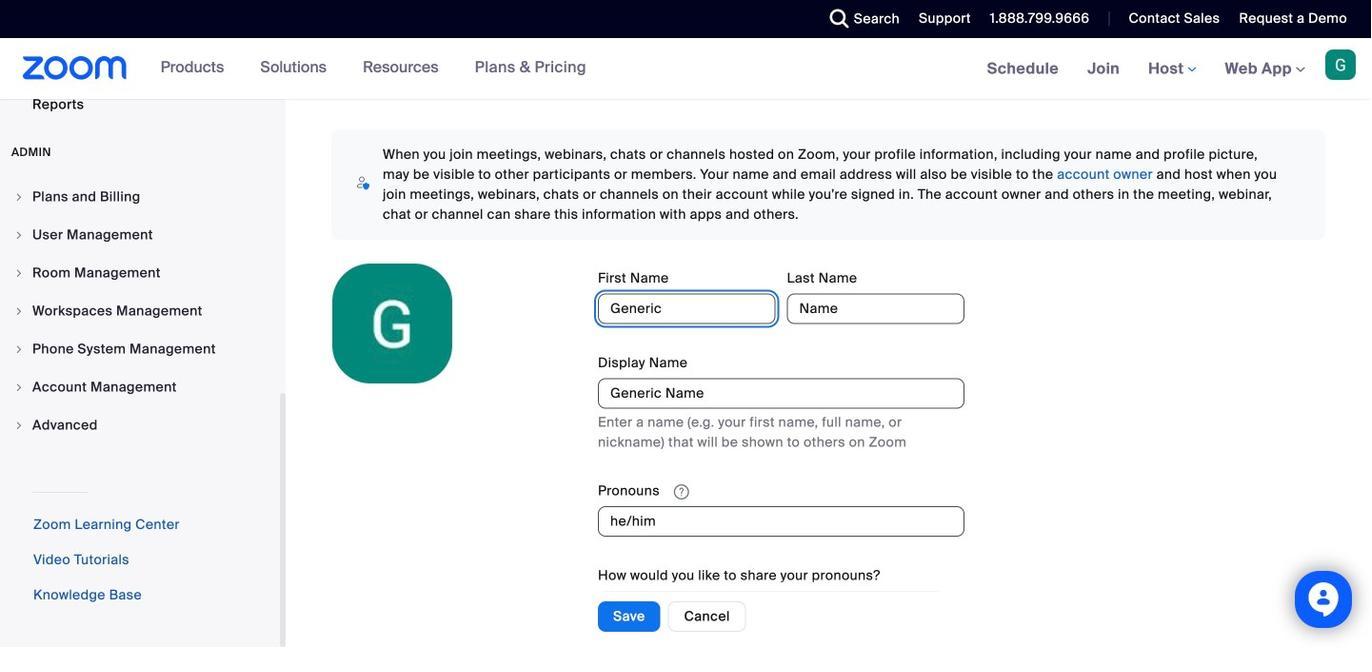 Task type: describe. For each thing, give the bounding box(es) containing it.
4 menu item from the top
[[0, 293, 280, 330]]

5 menu item from the top
[[0, 332, 280, 368]]

6 menu item from the top
[[0, 370, 280, 406]]

1 menu item from the top
[[0, 179, 280, 215]]

3 menu item from the top
[[0, 255, 280, 292]]

right image for first menu item from the bottom of the the admin menu menu
[[13, 420, 25, 432]]

admin menu menu
[[0, 179, 280, 446]]

First Name text field
[[598, 294, 776, 325]]



Task type: locate. For each thing, give the bounding box(es) containing it.
right image
[[13, 191, 25, 203], [13, 230, 25, 241], [13, 306, 25, 317], [13, 382, 25, 393], [13, 420, 25, 432]]

profile picture image
[[1326, 50, 1357, 80]]

1 vertical spatial right image
[[13, 344, 25, 355]]

zoom logo image
[[23, 56, 127, 80]]

edit user photo image
[[377, 315, 408, 332]]

user photo image
[[332, 264, 453, 384]]

2 right image from the top
[[13, 344, 25, 355]]

banner
[[0, 38, 1372, 101]]

0 vertical spatial right image
[[13, 268, 25, 279]]

right image
[[13, 268, 25, 279], [13, 344, 25, 355]]

3 right image from the top
[[13, 306, 25, 317]]

meetings navigation
[[973, 38, 1372, 101]]

learn more about pronouns image
[[669, 484, 695, 501]]

right image for second menu item from the top
[[13, 230, 25, 241]]

menu item
[[0, 179, 280, 215], [0, 217, 280, 253], [0, 255, 280, 292], [0, 293, 280, 330], [0, 332, 280, 368], [0, 370, 280, 406], [0, 408, 280, 444]]

Last Name text field
[[787, 294, 965, 325]]

right image for 5th menu item from the bottom of the the admin menu menu
[[13, 268, 25, 279]]

2 right image from the top
[[13, 230, 25, 241]]

right image for 6th menu item from the top of the the admin menu menu
[[13, 382, 25, 393]]

None text field
[[598, 379, 965, 409]]

1 right image from the top
[[13, 268, 25, 279]]

product information navigation
[[146, 38, 601, 99]]

5 right image from the top
[[13, 420, 25, 432]]

right image for 7th menu item from the bottom
[[13, 191, 25, 203]]

1 right image from the top
[[13, 191, 25, 203]]

4 right image from the top
[[13, 382, 25, 393]]

right image for 4th menu item from the bottom of the the admin menu menu
[[13, 306, 25, 317]]

Pronouns text field
[[598, 507, 965, 538]]

right image for 3rd menu item from the bottom of the the admin menu menu
[[13, 344, 25, 355]]

2 menu item from the top
[[0, 217, 280, 253]]

7 menu item from the top
[[0, 408, 280, 444]]



Task type: vqa. For each thing, say whether or not it's contained in the screenshot.
third 'menu item' from the top
yes



